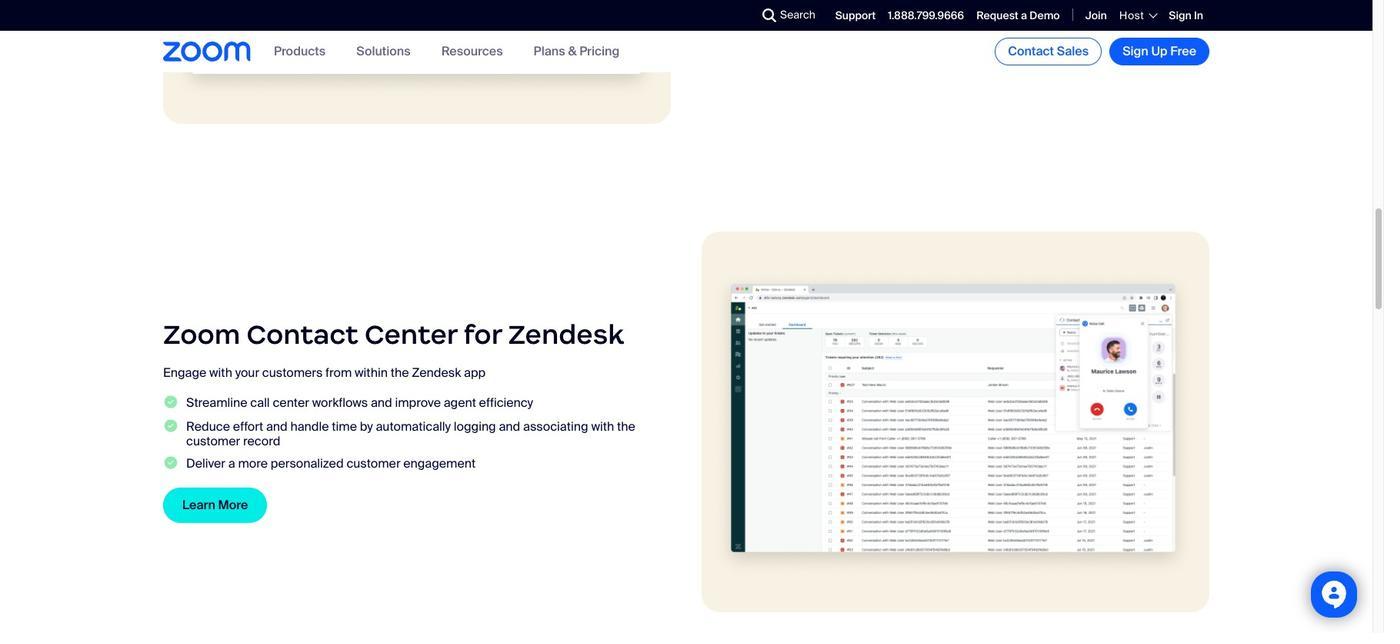 Task type: vqa. For each thing, say whether or not it's contained in the screenshot.
Sign corresponding to Sign In
yes



Task type: describe. For each thing, give the bounding box(es) containing it.
1.888.799.9666 link
[[888, 8, 964, 22]]

1 vertical spatial zendesk
[[412, 364, 461, 380]]

zoom contact center for zendesk
[[163, 318, 624, 352]]

zoom logo image
[[163, 42, 251, 61]]

workflows
[[312, 394, 368, 411]]

learn for topmost "learn more" link
[[721, 9, 754, 25]]

request a demo
[[977, 8, 1060, 22]]

customer inside reduce effort and handle time by automatically logging and associating with the customer record
[[186, 433, 240, 449]]

effort
[[233, 418, 263, 435]]

0 horizontal spatial learn more link
[[163, 488, 267, 524]]

resources button
[[441, 43, 503, 60]]

with inside reduce effort and handle time by automatically logging and associating with the customer record
[[591, 418, 614, 435]]

engage
[[163, 364, 206, 380]]

products
[[274, 43, 326, 60]]

up
[[1151, 43, 1168, 59]]

from
[[326, 364, 352, 380]]

sign in
[[1169, 8, 1203, 22]]

streamline
[[186, 394, 247, 411]]

personalized
[[271, 456, 344, 472]]

sign in link
[[1169, 8, 1203, 22]]

sales
[[1057, 43, 1089, 59]]

plans
[[534, 43, 565, 60]]

more for the leftmost "learn more" link
[[218, 497, 248, 514]]

streamline call center workflows and improve agent efficiency
[[186, 394, 533, 411]]

agent
[[444, 394, 476, 411]]

associating
[[523, 418, 588, 435]]

support
[[836, 8, 876, 22]]

free
[[1171, 43, 1197, 59]]

a for demo
[[1021, 8, 1027, 22]]

center
[[365, 318, 457, 352]]

host button
[[1120, 8, 1157, 22]]

engage with your customers from within the zendesk app
[[163, 364, 486, 380]]

contact inside 'contact sales' link
[[1008, 43, 1054, 59]]

time
[[332, 418, 357, 435]]

0 horizontal spatial the
[[391, 364, 409, 380]]

within
[[355, 364, 388, 380]]

in
[[1194, 8, 1203, 22]]

request a demo link
[[977, 8, 1060, 22]]



Task type: locate. For each thing, give the bounding box(es) containing it.
1 vertical spatial learn more link
[[163, 488, 267, 524]]

0 vertical spatial learn more link
[[702, 0, 806, 35]]

improve
[[395, 394, 441, 411]]

products button
[[274, 43, 326, 60]]

request
[[977, 8, 1019, 22]]

sign for sign in
[[1169, 8, 1192, 22]]

support link
[[836, 8, 876, 22]]

sign left up at right top
[[1123, 43, 1149, 59]]

1 vertical spatial learn
[[182, 497, 215, 514]]

&
[[568, 43, 577, 60]]

search image
[[763, 8, 776, 22], [763, 8, 776, 22]]

1 vertical spatial with
[[591, 418, 614, 435]]

1 horizontal spatial zendesk
[[508, 318, 624, 352]]

1.888.799.9666
[[888, 8, 964, 22]]

the inside reduce effort and handle time by automatically logging and associating with the customer record
[[617, 418, 635, 435]]

plans & pricing link
[[534, 43, 620, 60]]

with right the associating
[[591, 418, 614, 435]]

sign
[[1169, 8, 1192, 22], [1123, 43, 1149, 59]]

0 vertical spatial a
[[1021, 8, 1027, 22]]

a
[[1021, 8, 1027, 22], [228, 456, 235, 472]]

learn more for the leftmost "learn more" link
[[182, 497, 248, 514]]

1 horizontal spatial customer
[[347, 456, 401, 472]]

1 vertical spatial the
[[617, 418, 635, 435]]

zoom
[[163, 318, 240, 352]]

reduce effort and handle time by automatically logging and associating with the customer record
[[186, 418, 635, 449]]

solutions button
[[356, 43, 411, 60]]

customers
[[262, 364, 323, 380]]

customer
[[186, 433, 240, 449], [347, 456, 401, 472]]

0 vertical spatial customer
[[186, 433, 240, 449]]

handle
[[290, 418, 329, 435]]

automatically
[[376, 418, 451, 435]]

0 horizontal spatial learn
[[182, 497, 215, 514]]

1 vertical spatial customer
[[347, 456, 401, 472]]

0 vertical spatial contact
[[1008, 43, 1054, 59]]

learn left search
[[721, 9, 754, 25]]

deliver a more personalized customer engagement
[[186, 456, 476, 472]]

contact down request a demo 'link' at the top right of page
[[1008, 43, 1054, 59]]

record
[[243, 433, 280, 449]]

contact sales link
[[995, 38, 1102, 65]]

1 horizontal spatial contact
[[1008, 43, 1054, 59]]

join link
[[1085, 8, 1107, 22]]

the
[[391, 364, 409, 380], [617, 418, 635, 435]]

engagement
[[403, 456, 476, 472]]

more
[[757, 9, 787, 25], [218, 497, 248, 514]]

the right within
[[391, 364, 409, 380]]

deliver
[[186, 456, 225, 472]]

contact up customers at the left bottom
[[247, 318, 358, 352]]

learn more for topmost "learn more" link
[[721, 9, 787, 25]]

0 horizontal spatial and
[[266, 418, 288, 435]]

None search field
[[706, 3, 766, 28]]

demo
[[1030, 8, 1060, 22]]

0 horizontal spatial zendesk
[[412, 364, 461, 380]]

1 horizontal spatial more
[[757, 9, 787, 25]]

customer down by
[[347, 456, 401, 472]]

more for topmost "learn more" link
[[757, 9, 787, 25]]

0 vertical spatial learn more
[[721, 9, 787, 25]]

0 horizontal spatial a
[[228, 456, 235, 472]]

learn down deliver
[[182, 497, 215, 514]]

1 vertical spatial learn more
[[182, 497, 248, 514]]

resources
[[441, 43, 503, 60]]

0 horizontal spatial more
[[218, 497, 248, 514]]

1 horizontal spatial sign
[[1169, 8, 1192, 22]]

the right the associating
[[617, 418, 635, 435]]

1 vertical spatial more
[[218, 497, 248, 514]]

0 vertical spatial with
[[209, 364, 232, 380]]

center
[[273, 394, 309, 411]]

and
[[371, 394, 392, 411], [266, 418, 288, 435], [499, 418, 520, 435]]

solutions
[[356, 43, 411, 60]]

a for more
[[228, 456, 235, 472]]

more
[[238, 456, 268, 472]]

learn more link
[[702, 0, 806, 35], [163, 488, 267, 524]]

0 vertical spatial zendesk
[[508, 318, 624, 352]]

1 horizontal spatial the
[[617, 418, 635, 435]]

1 horizontal spatial and
[[371, 394, 392, 411]]

0 horizontal spatial customer
[[186, 433, 240, 449]]

and down efficiency
[[499, 418, 520, 435]]

1 horizontal spatial learn more
[[721, 9, 787, 25]]

contact
[[1008, 43, 1054, 59], [247, 318, 358, 352]]

a left more
[[228, 456, 235, 472]]

1 horizontal spatial learn more link
[[702, 0, 806, 35]]

0 vertical spatial the
[[391, 364, 409, 380]]

learn
[[721, 9, 754, 25], [182, 497, 215, 514]]

1 horizontal spatial a
[[1021, 8, 1027, 22]]

1 vertical spatial sign
[[1123, 43, 1149, 59]]

sign left in
[[1169, 8, 1192, 22]]

sign up free
[[1123, 43, 1197, 59]]

1 vertical spatial a
[[228, 456, 235, 472]]

for
[[464, 318, 502, 352]]

with left the your
[[209, 364, 232, 380]]

zendesk integration image
[[702, 231, 1210, 612]]

your
[[235, 364, 259, 380]]

and up by
[[371, 394, 392, 411]]

efficiency
[[479, 394, 533, 411]]

zendesk
[[508, 318, 624, 352], [412, 364, 461, 380]]

search
[[780, 8, 816, 22]]

reduce
[[186, 418, 230, 435]]

with
[[209, 364, 232, 380], [591, 418, 614, 435]]

join
[[1085, 8, 1107, 22]]

sign for sign up free
[[1123, 43, 1149, 59]]

2 horizontal spatial and
[[499, 418, 520, 435]]

and down the center
[[266, 418, 288, 435]]

learn more
[[721, 9, 787, 25], [182, 497, 248, 514]]

0 vertical spatial learn
[[721, 9, 754, 25]]

0 horizontal spatial learn more
[[182, 497, 248, 514]]

a left 'demo'
[[1021, 8, 1027, 22]]

1 horizontal spatial with
[[591, 418, 614, 435]]

1 horizontal spatial learn
[[721, 9, 754, 25]]

customer up deliver
[[186, 433, 240, 449]]

0 horizontal spatial with
[[209, 364, 232, 380]]

0 vertical spatial more
[[757, 9, 787, 25]]

1 vertical spatial contact
[[247, 318, 358, 352]]

logging
[[454, 418, 496, 435]]

plans & pricing
[[534, 43, 620, 60]]

pricing
[[580, 43, 620, 60]]

0 vertical spatial sign
[[1169, 8, 1192, 22]]

call
[[250, 394, 270, 411]]

app
[[464, 364, 486, 380]]

0 horizontal spatial sign
[[1123, 43, 1149, 59]]

0 horizontal spatial contact
[[247, 318, 358, 352]]

sign up free link
[[1110, 38, 1210, 65]]

by
[[360, 418, 373, 435]]

contact sales
[[1008, 43, 1089, 59]]

learn for the leftmost "learn more" link
[[182, 497, 215, 514]]

host
[[1120, 8, 1144, 22]]



